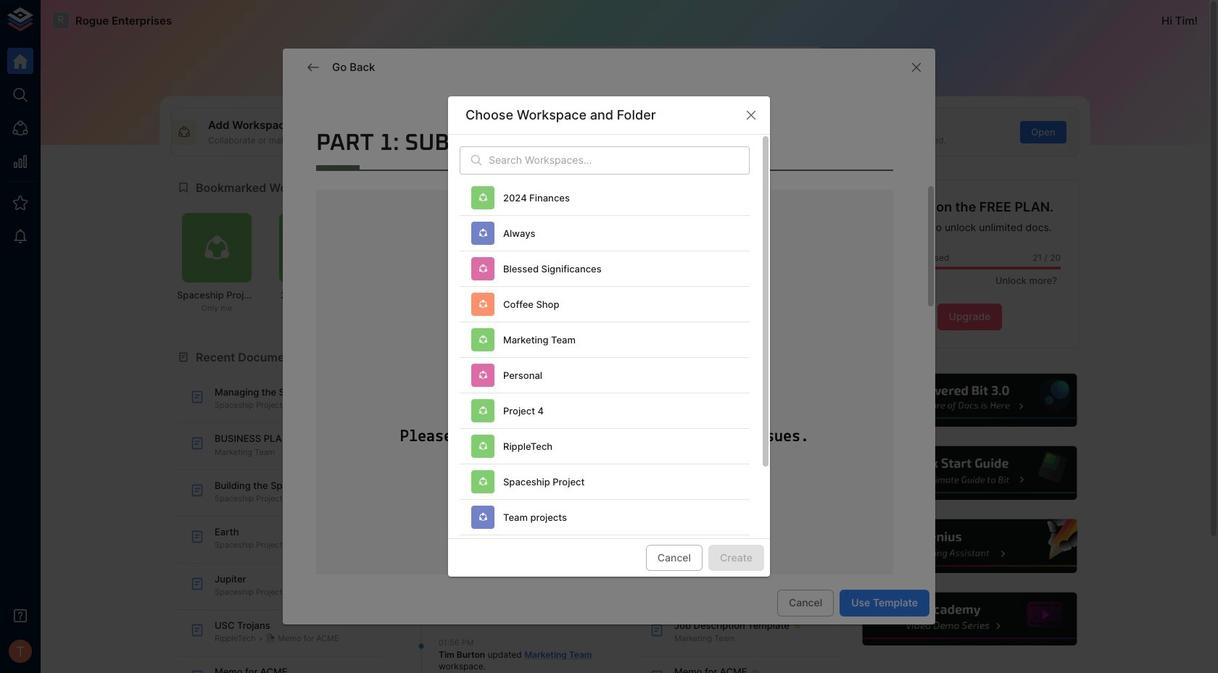 Task type: vqa. For each thing, say whether or not it's contained in the screenshot.
'Tim' in the 02:27 PM Tim Burton updated Marketing Team workspace .
no



Task type: describe. For each thing, give the bounding box(es) containing it.
1 help image from the top
[[861, 372, 1079, 430]]

Search Workspaces... text field
[[489, 146, 750, 175]]



Task type: locate. For each thing, give the bounding box(es) containing it.
4 help image from the top
[[861, 591, 1079, 649]]

2 help image from the top
[[861, 445, 1079, 503]]

3 help image from the top
[[861, 518, 1079, 576]]

help image
[[861, 372, 1079, 430], [861, 445, 1079, 503], [861, 518, 1079, 576], [861, 591, 1079, 649]]

dialog
[[283, 49, 936, 625], [448, 96, 770, 613]]



